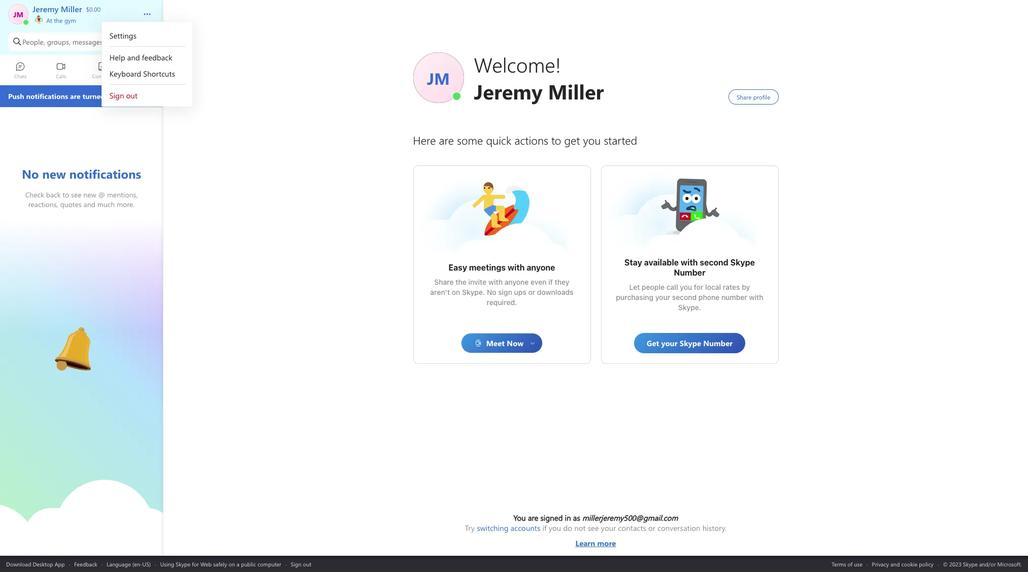 Task type: vqa. For each thing, say whether or not it's contained in the screenshot.
on inside Share the invite with anyone even if they aren't on Skype. No sign ups or downloads required.
yes



Task type: locate. For each thing, give the bounding box(es) containing it.
with up no
[[489, 278, 503, 286]]

conversation
[[658, 523, 701, 533]]

the inside at the gym button
[[54, 16, 63, 24]]

try
[[465, 523, 475, 533]]

use
[[854, 560, 863, 568]]

the inside share the invite with anyone even if they aren't on skype. no sign ups or downloads required.
[[456, 278, 467, 286]]

download desktop app link
[[6, 560, 65, 568]]

available
[[644, 258, 679, 267]]

privacy and cookie policy link
[[872, 560, 934, 568]]

0 vertical spatial if
[[549, 278, 553, 286]]

0 vertical spatial you
[[680, 283, 692, 292]]

learn more link
[[465, 533, 727, 549]]

or inside share the invite with anyone even if they aren't on skype. no sign ups or downloads required.
[[528, 288, 535, 297]]

second inside let people call you for local rates by purchasing your second phone number with skype.
[[672, 293, 697, 302]]

if right are
[[543, 523, 547, 533]]

you
[[680, 283, 692, 292], [549, 523, 561, 533]]

menu
[[102, 47, 193, 84]]

call
[[667, 283, 678, 292]]

1 horizontal spatial on
[[452, 288, 460, 297]]

0 horizontal spatial skype
[[176, 560, 190, 568]]

people
[[642, 283, 665, 292]]

0 horizontal spatial second
[[672, 293, 697, 302]]

if
[[549, 278, 553, 286], [543, 523, 547, 533]]

privacy
[[872, 560, 889, 568]]

the right at
[[54, 16, 63, 24]]

skype
[[731, 258, 755, 267], [176, 560, 190, 568]]

1 vertical spatial or
[[649, 523, 656, 533]]

terms of use link
[[832, 560, 863, 568]]

0 vertical spatial or
[[528, 288, 535, 297]]

skype inside stay available with second skype number
[[731, 258, 755, 267]]

second
[[700, 258, 729, 267], [672, 293, 697, 302]]

with up number on the right top
[[681, 258, 698, 267]]

the for invite
[[456, 278, 467, 286]]

your right see
[[601, 523, 616, 533]]

if up downloads
[[549, 278, 553, 286]]

1 horizontal spatial second
[[700, 258, 729, 267]]

1 vertical spatial the
[[456, 278, 467, 286]]

0 vertical spatial for
[[694, 283, 704, 292]]

your
[[656, 293, 671, 302], [601, 523, 616, 533]]

on
[[452, 288, 460, 297], [229, 560, 235, 568]]

share the invite with anyone even if they aren't on skype. no sign ups or downloads required.
[[430, 278, 576, 307]]

1 vertical spatial your
[[601, 523, 616, 533]]

0 horizontal spatial you
[[549, 523, 561, 533]]

1 horizontal spatial you
[[680, 283, 692, 292]]

web
[[106, 37, 119, 46]]

1 vertical spatial if
[[543, 523, 547, 533]]

no
[[487, 288, 497, 297]]

people,
[[22, 37, 45, 46]]

you right call at the right of page
[[680, 283, 692, 292]]

second down call at the right of page
[[672, 293, 697, 302]]

are
[[528, 513, 539, 523]]

with down by
[[749, 293, 764, 302]]

by
[[742, 283, 750, 292]]

feedback link
[[74, 560, 97, 568]]

do
[[563, 523, 572, 533]]

0 vertical spatial anyone
[[527, 263, 555, 272]]

1 vertical spatial anyone
[[505, 278, 529, 286]]

the down easy at left top
[[456, 278, 467, 286]]

see
[[588, 523, 599, 533]]

0 horizontal spatial for
[[192, 560, 199, 568]]

number
[[674, 268, 706, 277]]

anyone up ups
[[505, 278, 529, 286]]

skype up by
[[731, 258, 755, 267]]

meetings
[[469, 263, 506, 272]]

0 vertical spatial second
[[700, 258, 729, 267]]

1 vertical spatial second
[[672, 293, 697, 302]]

1 vertical spatial skype.
[[678, 303, 701, 312]]

contacts
[[618, 523, 647, 533]]

skype. down phone
[[678, 303, 701, 312]]

or right ups
[[528, 288, 535, 297]]

0 vertical spatial the
[[54, 16, 63, 24]]

language
[[107, 560, 131, 568]]

skype. down invite
[[462, 288, 485, 297]]

skype. inside let people call you for local rates by purchasing your second phone number with skype.
[[678, 303, 701, 312]]

public
[[241, 560, 256, 568]]

for left local
[[694, 283, 704, 292]]

cookie
[[902, 560, 918, 568]]

sign out
[[291, 560, 311, 568]]

or right contacts
[[649, 523, 656, 533]]

as
[[573, 513, 580, 523]]

you
[[514, 513, 526, 523]]

switching
[[477, 523, 509, 533]]

0 horizontal spatial your
[[601, 523, 616, 533]]

terms of use
[[832, 560, 863, 568]]

1 horizontal spatial skype
[[731, 258, 755, 267]]

for left web
[[192, 560, 199, 568]]

0 vertical spatial skype
[[731, 258, 755, 267]]

or
[[528, 288, 535, 297], [649, 523, 656, 533]]

in
[[565, 513, 571, 523]]

0 vertical spatial on
[[452, 288, 460, 297]]

0 horizontal spatial the
[[54, 16, 63, 24]]

the
[[54, 16, 63, 24], [456, 278, 467, 286]]

0 vertical spatial your
[[656, 293, 671, 302]]

second up local
[[700, 258, 729, 267]]

1 horizontal spatial for
[[694, 283, 704, 292]]

0 vertical spatial skype.
[[462, 288, 485, 297]]

let
[[630, 283, 640, 292]]

your down call at the right of page
[[656, 293, 671, 302]]

1 horizontal spatial skype.
[[678, 303, 701, 312]]

even
[[531, 278, 547, 286]]

skype.
[[462, 288, 485, 297], [678, 303, 701, 312]]

1 vertical spatial on
[[229, 560, 235, 568]]

0 horizontal spatial skype.
[[462, 288, 485, 297]]

1 horizontal spatial or
[[649, 523, 656, 533]]

more
[[598, 538, 616, 549]]

if inside try switching accounts if you do not see your contacts or conversation history. learn more
[[543, 523, 547, 533]]

with inside stay available with second skype number
[[681, 258, 698, 267]]

0 horizontal spatial or
[[528, 288, 535, 297]]

your inside try switching accounts if you do not see your contacts or conversation history. learn more
[[601, 523, 616, 533]]

skype right using
[[176, 560, 190, 568]]

a
[[237, 560, 240, 568]]

0 horizontal spatial on
[[229, 560, 235, 568]]

you left do
[[549, 523, 561, 533]]

desktop
[[33, 560, 53, 568]]

ups
[[514, 288, 527, 297]]

on down "share"
[[452, 288, 460, 297]]

with
[[681, 258, 698, 267], [508, 263, 525, 272], [489, 278, 503, 286], [749, 293, 764, 302]]

with inside let people call you for local rates by purchasing your second phone number with skype.
[[749, 293, 764, 302]]

out
[[303, 560, 311, 568]]

second inside stay available with second skype number
[[700, 258, 729, 267]]

0 horizontal spatial if
[[543, 523, 547, 533]]

using skype for web safely on a public computer
[[160, 560, 281, 568]]

1 vertical spatial skype
[[176, 560, 190, 568]]

anyone up even
[[527, 263, 555, 272]]

on left a
[[229, 560, 235, 568]]

1 horizontal spatial if
[[549, 278, 553, 286]]

1 vertical spatial you
[[549, 523, 561, 533]]

tab list
[[0, 57, 163, 85]]

number
[[722, 293, 748, 302]]

people, groups, messages, web button
[[8, 33, 135, 51]]

for
[[694, 283, 704, 292], [192, 560, 199, 568]]

1 horizontal spatial the
[[456, 278, 467, 286]]

1 horizontal spatial your
[[656, 293, 671, 302]]



Task type: describe. For each thing, give the bounding box(es) containing it.
sign
[[498, 288, 512, 297]]

stay available with second skype number
[[625, 258, 757, 277]]

you are signed in as
[[514, 513, 583, 523]]

signed
[[541, 513, 563, 523]]

sign out link
[[291, 560, 311, 568]]

web
[[200, 560, 212, 568]]

(en-
[[132, 560, 142, 568]]

the for gym
[[54, 16, 63, 24]]

stay
[[625, 258, 642, 267]]

download
[[6, 560, 31, 568]]

anyone inside share the invite with anyone even if they aren't on skype. no sign ups or downloads required.
[[505, 278, 529, 286]]

with inside share the invite with anyone even if they aren't on skype. no sign ups or downloads required.
[[489, 278, 503, 286]]

safely
[[213, 560, 227, 568]]

try switching accounts if you do not see your contacts or conversation history. learn more
[[465, 523, 727, 549]]

switching accounts link
[[477, 523, 541, 533]]

required.
[[487, 298, 517, 307]]

phone
[[699, 293, 720, 302]]

using
[[160, 560, 174, 568]]

purchasing
[[616, 293, 654, 302]]

history.
[[703, 523, 727, 533]]

not
[[575, 523, 586, 533]]

let people call you for local rates by purchasing your second phone number with skype.
[[616, 283, 766, 312]]

at the gym
[[45, 16, 76, 24]]

messages,
[[73, 37, 104, 46]]

local
[[706, 283, 721, 292]]

at the gym button
[[33, 14, 133, 24]]

1 vertical spatial for
[[192, 560, 199, 568]]

your inside let people call you for local rates by purchasing your second phone number with skype.
[[656, 293, 671, 302]]

easy meetings with anyone
[[449, 263, 555, 272]]

groups,
[[47, 37, 71, 46]]

mansurfer
[[472, 181, 508, 192]]

if inside share the invite with anyone even if they aren't on skype. no sign ups or downloads required.
[[549, 278, 553, 286]]

policy
[[919, 560, 934, 568]]

whosthis
[[660, 176, 691, 187]]

of
[[848, 560, 853, 568]]

rates
[[723, 283, 740, 292]]

terms
[[832, 560, 846, 568]]

with up ups
[[508, 263, 525, 272]]

they
[[555, 278, 570, 286]]

accounts
[[511, 523, 541, 533]]

aren't
[[430, 288, 450, 297]]

us)
[[142, 560, 151, 568]]

skype. inside share the invite with anyone even if they aren't on skype. no sign ups or downloads required.
[[462, 288, 485, 297]]

at
[[46, 16, 52, 24]]

sign
[[291, 560, 302, 568]]

share
[[434, 278, 454, 286]]

feedback
[[74, 560, 97, 568]]

app
[[55, 560, 65, 568]]

language (en-us) link
[[107, 560, 151, 568]]

downloads
[[537, 288, 574, 297]]

bell
[[51, 324, 64, 334]]

easy
[[449, 263, 467, 272]]

you inside let people call you for local rates by purchasing your second phone number with skype.
[[680, 283, 692, 292]]

or inside try switching accounts if you do not see your contacts or conversation history. learn more
[[649, 523, 656, 533]]

computer
[[258, 560, 281, 568]]

and
[[891, 560, 900, 568]]

you inside try switching accounts if you do not see your contacts or conversation history. learn more
[[549, 523, 561, 533]]

using skype for web safely on a public computer link
[[160, 560, 281, 568]]

download desktop app
[[6, 560, 65, 568]]

for inside let people call you for local rates by purchasing your second phone number with skype.
[[694, 283, 704, 292]]

people, groups, messages, web
[[22, 37, 119, 46]]

learn
[[576, 538, 595, 549]]

invite
[[469, 278, 487, 286]]

privacy and cookie policy
[[872, 560, 934, 568]]

gym
[[64, 16, 76, 24]]

on inside share the invite with anyone even if they aren't on skype. no sign ups or downloads required.
[[452, 288, 460, 297]]

language (en-us)
[[107, 560, 151, 568]]



